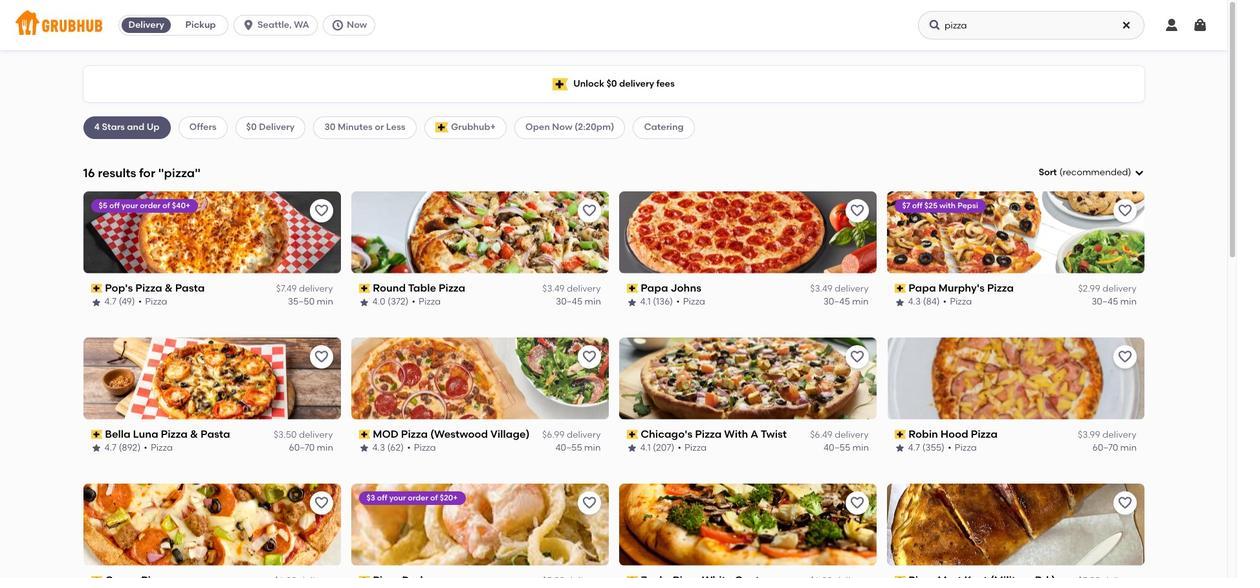 Task type: describe. For each thing, give the bounding box(es) containing it.
$6.99 delivery
[[542, 430, 601, 441]]

0 horizontal spatial $0
[[246, 122, 257, 133]]

star icon image for chicago's pizza with a twist
[[627, 444, 637, 454]]

robin hood pizza logo image
[[887, 338, 1144, 420]]

village)
[[491, 428, 530, 440]]

min for papa murphy's pizza
[[1120, 297, 1137, 308]]

bella luna pizza & pasta
[[105, 428, 230, 440]]

catering
[[644, 122, 684, 133]]

$5 off your order of $40+
[[99, 201, 190, 210]]

minutes
[[338, 122, 373, 133]]

4.7 for pop's pizza & pasta
[[105, 297, 117, 308]]

$2.99
[[1078, 283, 1101, 294]]

pizza right the pop's
[[135, 282, 162, 294]]

)
[[1128, 167, 1132, 178]]

save this restaurant image for chicago's pizza with a twist
[[849, 349, 865, 365]]

$6.49 delivery
[[810, 430, 869, 441]]

pizza down table
[[419, 297, 441, 308]]

and
[[127, 122, 145, 133]]

with
[[940, 201, 956, 210]]

svg image inside field
[[1134, 168, 1144, 178]]

star icon image for pop's pizza & pasta
[[91, 297, 101, 308]]

$3
[[367, 493, 375, 503]]

main navigation navigation
[[0, 0, 1228, 50]]

order for $40+
[[140, 201, 161, 210]]

60–70 for robin hood pizza
[[1092, 443, 1118, 454]]

results
[[98, 165, 136, 180]]

• pizza for chicago's pizza with a twist
[[678, 443, 707, 454]]

delivery for chicago's pizza with a twist
[[835, 430, 869, 441]]

save this restaurant button for round table pizza logo
[[578, 199, 601, 222]]

star icon image for round table pizza
[[359, 297, 369, 308]]

pop's pizza & pasta logo image
[[83, 191, 341, 274]]

30–45 for papa johns
[[824, 297, 850, 308]]

now inside button
[[347, 19, 367, 30]]

mod
[[373, 428, 399, 440]]

pop's
[[105, 282, 133, 294]]

table
[[408, 282, 436, 294]]

4.7 (49)
[[105, 297, 135, 308]]

35–50
[[288, 297, 314, 308]]

pizza mart kent (military rd.) logo image
[[887, 484, 1144, 566]]

pizza right table
[[439, 282, 465, 294]]

30 minutes or less
[[325, 122, 406, 133]]

delivery inside button
[[128, 19, 164, 30]]

$20+
[[440, 493, 458, 503]]

4
[[94, 122, 100, 133]]

pizza up (62)
[[401, 428, 428, 440]]

now button
[[323, 15, 381, 36]]

$3.99
[[1078, 430, 1101, 441]]

$3.99 delivery
[[1078, 430, 1137, 441]]

star icon image for papa murphy's pizza
[[895, 297, 905, 308]]

papa johns
[[641, 282, 702, 294]]

4.3 (84)
[[908, 297, 940, 308]]

pizza dudes logo image
[[351, 484, 609, 566]]

pepsi
[[958, 201, 978, 210]]

4.1 for papa johns
[[640, 297, 651, 308]]

• pizza for robin hood pizza
[[948, 443, 977, 454]]

• pizza for papa murphy's pizza
[[943, 297, 972, 308]]

30–45 min for papa murphy's pizza
[[1091, 297, 1137, 308]]

star icon image for robin hood pizza
[[895, 444, 905, 454]]

offers
[[189, 122, 217, 133]]

svg image inside seattle, wa "button"
[[242, 19, 255, 32]]

pizza right hood
[[971, 428, 998, 440]]

4.1 (207)
[[640, 443, 675, 454]]

min for round table pizza
[[584, 297, 601, 308]]

wa
[[294, 19, 309, 30]]

$2.99 delivery
[[1078, 283, 1137, 294]]

4.7 for robin hood pizza
[[908, 443, 920, 454]]

of for $20+
[[430, 493, 438, 503]]

twist
[[761, 428, 787, 440]]

chicago's
[[641, 428, 693, 440]]

$3.49 delivery for papa johns
[[810, 283, 869, 294]]

papa for papa murphy's pizza
[[909, 282, 936, 294]]

bella luna pizza & pasta logo image
[[83, 338, 341, 420]]

30–45 min for papa johns
[[824, 297, 869, 308]]

30
[[325, 122, 336, 133]]

pickup
[[185, 19, 216, 30]]

pizza down pop's pizza & pasta
[[145, 297, 167, 308]]

(westwood
[[430, 428, 488, 440]]

sort ( recommended )
[[1039, 167, 1132, 178]]

round
[[373, 282, 406, 294]]

$3.49 delivery for round table pizza
[[542, 283, 601, 294]]

$7.49
[[276, 283, 297, 294]]

40–55 for mod pizza (westwood village)
[[556, 443, 582, 454]]

of for $40+
[[162, 201, 170, 210]]

round table pizza
[[373, 282, 465, 294]]

$3.49 for papa johns
[[810, 283, 833, 294]]

papa murphy's pizza logo image
[[887, 191, 1144, 274]]

1 horizontal spatial delivery
[[259, 122, 295, 133]]

unlock
[[573, 78, 604, 89]]

1 horizontal spatial save this restaurant image
[[581, 495, 597, 511]]

• for papa murphy's pizza
[[943, 297, 947, 308]]

pizza down the papa murphy's pizza
[[950, 297, 972, 308]]

4 stars and up
[[94, 122, 160, 133]]

open now (2:20pm)
[[526, 122, 614, 133]]

delivery for pop's pizza & pasta
[[299, 283, 333, 294]]

bella
[[105, 428, 131, 440]]

"pizza"
[[158, 165, 201, 180]]

delivery for round table pizza
[[567, 283, 601, 294]]

(2:20pm)
[[575, 122, 614, 133]]

save this restaurant image for robin hood pizza logo
[[1117, 349, 1133, 365]]

1 vertical spatial &
[[190, 428, 198, 440]]

(49)
[[119, 297, 135, 308]]

$3 off your order of $20+
[[367, 493, 458, 503]]

40–55 min for chicago's pizza with a twist
[[824, 443, 869, 454]]

$3.50
[[274, 430, 297, 441]]

60–70 min for bella luna pizza & pasta
[[289, 443, 333, 454]]

pizza down hood
[[955, 443, 977, 454]]

$3.49 for round table pizza
[[542, 283, 565, 294]]

$0 delivery
[[246, 122, 295, 133]]

pop's pizza & pasta
[[105, 282, 205, 294]]

min for papa johns
[[852, 297, 869, 308]]

• for papa johns
[[676, 297, 680, 308]]

papa murphy's pizza
[[909, 282, 1014, 294]]

robin
[[909, 428, 938, 440]]

seattle, wa button
[[234, 15, 323, 36]]

subscription pass image for papa murphy's pizza
[[895, 284, 906, 293]]

1 horizontal spatial now
[[552, 122, 572, 133]]

40–55 for chicago's pizza with a twist
[[824, 443, 850, 454]]

mod pizza (westwood village)
[[373, 428, 530, 440]]

chicago's pizza with a twist
[[641, 428, 787, 440]]

4.7 for bella luna pizza & pasta
[[105, 443, 117, 454]]

off for pop's pizza & pasta
[[109, 201, 120, 210]]

star icon image for papa johns
[[627, 297, 637, 308]]

up
[[147, 122, 160, 133]]

your for $3
[[389, 493, 406, 503]]

save this restaurant button for the bella luna pizza & pasta logo
[[310, 345, 333, 369]]

save this restaurant image for zeeks pizza white center logo
[[849, 495, 865, 511]]

sort
[[1039, 167, 1057, 178]]

min for bella luna pizza & pasta
[[317, 443, 333, 454]]

0 vertical spatial &
[[165, 282, 173, 294]]

grubhub plus flag logo image for unlock $0 delivery fees
[[553, 78, 568, 90]]

4.0 (372)
[[372, 297, 409, 308]]

• pizza for mod pizza (westwood village)
[[407, 443, 436, 454]]

save this restaurant button for zeeks pizza white center logo
[[845, 492, 869, 515]]

• pizza for round table pizza
[[412, 297, 441, 308]]

murphy's
[[939, 282, 985, 294]]

seattle, wa
[[258, 19, 309, 30]]

$3.50 delivery
[[274, 430, 333, 441]]

35–50 min
[[288, 297, 333, 308]]

(372)
[[388, 297, 409, 308]]

save this restaurant button for 'pizza mart kent (military rd.) logo'
[[1113, 492, 1137, 515]]

unlock $0 delivery fees
[[573, 78, 675, 89]]

$25
[[925, 201, 938, 210]]

grubhub plus flag logo image for grubhub+
[[435, 123, 448, 133]]



Task type: vqa. For each thing, say whether or not it's contained in the screenshot.
Detroit link
no



Task type: locate. For each thing, give the bounding box(es) containing it.
• for robin hood pizza
[[948, 443, 952, 454]]

60–70
[[289, 443, 314, 454], [1092, 443, 1118, 454]]

• for mod pizza (westwood village)
[[407, 443, 411, 454]]

subscription pass image for papa johns
[[627, 284, 638, 293]]

johns
[[671, 282, 702, 294]]

svg image inside now button
[[331, 19, 344, 32]]

• down luna
[[144, 443, 147, 454]]

0 vertical spatial of
[[162, 201, 170, 210]]

pizza down 'bella luna pizza & pasta'
[[151, 443, 173, 454]]

30–45 min for round table pizza
[[556, 297, 601, 308]]

$3.49
[[542, 283, 565, 294], [810, 283, 833, 294]]

1 30–45 min from the left
[[556, 297, 601, 308]]

save this restaurant image for round table pizza logo
[[581, 203, 597, 219]]

• pizza for pop's pizza & pasta
[[138, 297, 167, 308]]

2 40–55 min from the left
[[824, 443, 869, 454]]

order left $40+
[[140, 201, 161, 210]]

1 vertical spatial your
[[389, 493, 406, 503]]

papa up 4.1 (136)
[[641, 282, 668, 294]]

16
[[83, 165, 95, 180]]

1 horizontal spatial svg image
[[929, 19, 942, 32]]

with
[[724, 428, 748, 440]]

0 horizontal spatial 30–45
[[556, 297, 582, 308]]

1 horizontal spatial of
[[430, 493, 438, 503]]

60–70 down $3.50 delivery
[[289, 443, 314, 454]]

for
[[139, 165, 155, 180]]

papa for papa johns
[[641, 282, 668, 294]]

1 vertical spatial of
[[430, 493, 438, 503]]

0 vertical spatial $0
[[607, 78, 617, 89]]

min for mod pizza (westwood village)
[[584, 443, 601, 454]]

fees
[[656, 78, 675, 89]]

• pizza down table
[[412, 297, 441, 308]]

save this restaurant button for papa johns logo
[[845, 199, 869, 222]]

star icon image left 4.7 (355)
[[895, 444, 905, 454]]

a
[[751, 428, 759, 440]]

2 papa from the left
[[909, 282, 936, 294]]

1 30–45 from the left
[[556, 297, 582, 308]]

off for papa murphy's pizza
[[912, 201, 923, 210]]

(
[[1060, 167, 1063, 178]]

$6.99
[[542, 430, 565, 441]]

(136)
[[653, 297, 673, 308]]

1 40–55 from the left
[[556, 443, 582, 454]]

0 horizontal spatial delivery
[[128, 19, 164, 30]]

0 horizontal spatial 30–45 min
[[556, 297, 601, 308]]

• pizza down chicago's pizza with a twist
[[678, 443, 707, 454]]

0 horizontal spatial now
[[347, 19, 367, 30]]

60–70 down $3.99 delivery
[[1092, 443, 1118, 454]]

grubhub plus flag logo image left unlock
[[553, 78, 568, 90]]

2 horizontal spatial 30–45
[[1091, 297, 1118, 308]]

0 horizontal spatial $3.49
[[542, 283, 565, 294]]

40–55 min for mod pizza (westwood village)
[[556, 443, 601, 454]]

0 horizontal spatial 60–70 min
[[289, 443, 333, 454]]

save this restaurant image
[[314, 349, 329, 365], [849, 349, 865, 365], [581, 495, 597, 511]]

star icon image left '4.7 (49)'
[[91, 297, 101, 308]]

0 vertical spatial 4.1
[[640, 297, 651, 308]]

delivery for bella luna pizza & pasta
[[299, 430, 333, 441]]

4.1 left (136)
[[640, 297, 651, 308]]

1 vertical spatial $0
[[246, 122, 257, 133]]

• for chicago's pizza with a twist
[[678, 443, 681, 454]]

0 vertical spatial 4.3
[[908, 297, 921, 308]]

• for bella luna pizza & pasta
[[144, 443, 147, 454]]

min left 4.1 (136)
[[584, 297, 601, 308]]

30–45
[[556, 297, 582, 308], [824, 297, 850, 308], [1091, 297, 1118, 308]]

svg image
[[242, 19, 255, 32], [929, 19, 942, 32]]

star icon image left the 4.0
[[359, 297, 369, 308]]

$3.49 delivery
[[542, 283, 601, 294], [810, 283, 869, 294]]

• pizza for papa johns
[[676, 297, 705, 308]]

0 horizontal spatial 4.3
[[372, 443, 385, 454]]

4.3 (62)
[[372, 443, 404, 454]]

1 60–70 from the left
[[289, 443, 314, 454]]

0 horizontal spatial svg image
[[242, 19, 255, 32]]

1 60–70 min from the left
[[289, 443, 333, 454]]

$40+
[[172, 201, 190, 210]]

2 60–70 min from the left
[[1092, 443, 1137, 454]]

round table pizza logo image
[[351, 191, 609, 274]]

star icon image left "4.3 (84)"
[[895, 297, 905, 308]]

chicago's pizza with a twist logo image
[[619, 338, 877, 420]]

of
[[162, 201, 170, 210], [430, 493, 438, 503]]

pasta
[[175, 282, 205, 294], [201, 428, 230, 440]]

off right $3 in the bottom left of the page
[[377, 493, 388, 503]]

2 horizontal spatial off
[[912, 201, 923, 210]]

off right '$7'
[[912, 201, 923, 210]]

pizza right luna
[[161, 428, 188, 440]]

your for $5
[[122, 201, 138, 210]]

30–45 for round table pizza
[[556, 297, 582, 308]]

delivery for papa johns
[[835, 283, 869, 294]]

• down robin hood pizza on the bottom right of the page
[[948, 443, 952, 454]]

min left "4.3 (84)"
[[852, 297, 869, 308]]

1 horizontal spatial off
[[377, 493, 388, 503]]

4.7 (355)
[[908, 443, 945, 454]]

now right "wa"
[[347, 19, 367, 30]]

1 $3.49 delivery from the left
[[542, 283, 601, 294]]

1 horizontal spatial order
[[408, 493, 428, 503]]

1 horizontal spatial 40–55
[[824, 443, 850, 454]]

(892)
[[119, 443, 141, 454]]

of left $40+
[[162, 201, 170, 210]]

svg image
[[1164, 17, 1180, 33], [1193, 17, 1208, 33], [331, 19, 344, 32], [1121, 20, 1132, 30], [1134, 168, 1144, 178]]

grubhub plus flag logo image left "grubhub+"
[[435, 123, 448, 133]]

0 horizontal spatial 60–70
[[289, 443, 314, 454]]

save this restaurant image
[[314, 203, 329, 219], [581, 203, 597, 219], [849, 203, 865, 219], [1117, 203, 1133, 219], [581, 349, 597, 365], [1117, 349, 1133, 365], [314, 495, 329, 511], [849, 495, 865, 511], [1117, 495, 1133, 511]]

1 40–55 min from the left
[[556, 443, 601, 454]]

16 results for "pizza"
[[83, 165, 201, 180]]

4.3 left (84)
[[908, 297, 921, 308]]

min for robin hood pizza
[[1120, 443, 1137, 454]]

60–70 min down $3.99 delivery
[[1092, 443, 1137, 454]]

save this restaurant button for robin hood pizza logo
[[1113, 345, 1137, 369]]

3 30–45 from the left
[[1091, 297, 1118, 308]]

1 vertical spatial order
[[408, 493, 428, 503]]

or
[[375, 122, 384, 133]]

• pizza down johns
[[676, 297, 705, 308]]

1 svg image from the left
[[242, 19, 255, 32]]

4.0
[[372, 297, 385, 308]]

your
[[122, 201, 138, 210], [389, 493, 406, 503]]

2 horizontal spatial save this restaurant image
[[849, 349, 865, 365]]

1 horizontal spatial $3.49
[[810, 283, 833, 294]]

• right (84)
[[943, 297, 947, 308]]

1 horizontal spatial papa
[[909, 282, 936, 294]]

& right the pop's
[[165, 282, 173, 294]]

2 40–55 from the left
[[824, 443, 850, 454]]

none field containing sort
[[1039, 166, 1144, 179]]

off right $5
[[109, 201, 120, 210]]

subscription pass image
[[627, 284, 638, 293], [895, 284, 906, 293], [359, 430, 370, 439], [359, 577, 370, 579]]

zeeks pizza white center logo image
[[619, 484, 877, 566]]

pizza right murphy's
[[987, 282, 1014, 294]]

min right 35–50
[[317, 297, 333, 308]]

2 60–70 from the left
[[1092, 443, 1118, 454]]

your right $5
[[122, 201, 138, 210]]

$7
[[902, 201, 910, 210]]

delivery for papa murphy's pizza
[[1103, 283, 1137, 294]]

2 $3.49 from the left
[[810, 283, 833, 294]]

subscription pass image for mod pizza (westwood village)
[[359, 430, 370, 439]]

0 horizontal spatial 40–55
[[556, 443, 582, 454]]

4.1
[[640, 297, 651, 308], [640, 443, 651, 454]]

pickup button
[[174, 15, 228, 36]]

• pizza down hood
[[948, 443, 977, 454]]

1 horizontal spatial your
[[389, 493, 406, 503]]

1 horizontal spatial 60–70 min
[[1092, 443, 1137, 454]]

(84)
[[923, 297, 940, 308]]

0 horizontal spatial order
[[140, 201, 161, 210]]

1 horizontal spatial grubhub plus flag logo image
[[553, 78, 568, 90]]

1 vertical spatial grubhub plus flag logo image
[[435, 123, 448, 133]]

$6.49
[[810, 430, 833, 441]]

4.3
[[908, 297, 921, 308], [372, 443, 385, 454]]

min for chicago's pizza with a twist
[[852, 443, 869, 454]]

min down $6.49 delivery
[[852, 443, 869, 454]]

60–70 for bella luna pizza & pasta
[[289, 443, 314, 454]]

0 horizontal spatial your
[[122, 201, 138, 210]]

• right (207)
[[678, 443, 681, 454]]

grubhub plus flag logo image
[[553, 78, 568, 90], [435, 123, 448, 133]]

40–55 down $6.99 delivery
[[556, 443, 582, 454]]

4.7 (892)
[[105, 443, 141, 454]]

save this restaurant image for bella luna pizza & pasta
[[314, 349, 329, 365]]

open
[[526, 122, 550, 133]]

0 horizontal spatial $3.49 delivery
[[542, 283, 601, 294]]

1 vertical spatial pasta
[[201, 428, 230, 440]]

delivery button
[[119, 15, 174, 36]]

of left $20+
[[430, 493, 438, 503]]

40–55
[[556, 443, 582, 454], [824, 443, 850, 454]]

0 horizontal spatial 40–55 min
[[556, 443, 601, 454]]

delivery for mod pizza (westwood village)
[[567, 430, 601, 441]]

1 horizontal spatial 60–70
[[1092, 443, 1118, 454]]

& right luna
[[190, 428, 198, 440]]

min down $3.99 delivery
[[1120, 443, 1137, 454]]

40–55 min
[[556, 443, 601, 454], [824, 443, 869, 454]]

1 horizontal spatial 30–45 min
[[824, 297, 869, 308]]

pizza
[[135, 282, 162, 294], [439, 282, 465, 294], [987, 282, 1014, 294], [145, 297, 167, 308], [419, 297, 441, 308], [683, 297, 705, 308], [950, 297, 972, 308], [161, 428, 188, 440], [401, 428, 428, 440], [695, 428, 722, 440], [971, 428, 998, 440], [151, 443, 173, 454], [414, 443, 436, 454], [685, 443, 707, 454], [955, 443, 977, 454]]

2 horizontal spatial 30–45 min
[[1091, 297, 1137, 308]]

• pizza down 'bella luna pizza & pasta'
[[144, 443, 173, 454]]

0 horizontal spatial save this restaurant image
[[314, 349, 329, 365]]

0 vertical spatial pasta
[[175, 282, 205, 294]]

delivery for robin hood pizza
[[1103, 430, 1137, 441]]

save this restaurant button
[[310, 199, 333, 222], [578, 199, 601, 222], [845, 199, 869, 222], [1113, 199, 1137, 222], [310, 345, 333, 369], [578, 345, 601, 369], [845, 345, 869, 369], [1113, 345, 1137, 369], [310, 492, 333, 515], [578, 492, 601, 515], [845, 492, 869, 515], [1113, 492, 1137, 515]]

• pizza for bella luna pizza & pasta
[[144, 443, 173, 454]]

1 horizontal spatial 40–55 min
[[824, 443, 869, 454]]

40–55 down $6.49 delivery
[[824, 443, 850, 454]]

0 vertical spatial grubhub plus flag logo image
[[553, 78, 568, 90]]

now right open
[[552, 122, 572, 133]]

hood
[[941, 428, 969, 440]]

0 vertical spatial delivery
[[128, 19, 164, 30]]

save this restaurant button for the crown pizza logo
[[310, 492, 333, 515]]

(355)
[[922, 443, 945, 454]]

0 vertical spatial now
[[347, 19, 367, 30]]

1 $3.49 from the left
[[542, 283, 565, 294]]

min for pop's pizza & pasta
[[317, 297, 333, 308]]

$0 right unlock
[[607, 78, 617, 89]]

$7 off $25 with pepsi
[[902, 201, 978, 210]]

pizza down chicago's pizza with a twist
[[685, 443, 707, 454]]

save this restaurant image for papa johns logo
[[849, 203, 865, 219]]

star icon image left 4.7 (892)
[[91, 444, 101, 454]]

stars
[[102, 122, 125, 133]]

• right (62)
[[407, 443, 411, 454]]

star icon image left 4.1 (136)
[[627, 297, 637, 308]]

mod pizza (westwood village) logo image
[[351, 338, 609, 420]]

0 horizontal spatial papa
[[641, 282, 668, 294]]

delivery left pickup
[[128, 19, 164, 30]]

min down $3.50 delivery
[[317, 443, 333, 454]]

• pizza right (62)
[[407, 443, 436, 454]]

min
[[317, 297, 333, 308], [584, 297, 601, 308], [852, 297, 869, 308], [1120, 297, 1137, 308], [317, 443, 333, 454], [584, 443, 601, 454], [852, 443, 869, 454], [1120, 443, 1137, 454]]

save this restaurant image for mod pizza (westwood village) logo
[[581, 349, 597, 365]]

your right $3 in the bottom left of the page
[[389, 493, 406, 503]]

save this restaurant button for chicago's pizza with a twist logo
[[845, 345, 869, 369]]

0 horizontal spatial of
[[162, 201, 170, 210]]

0 horizontal spatial grubhub plus flag logo image
[[435, 123, 448, 133]]

• for pop's pizza & pasta
[[138, 297, 142, 308]]

pasta down the pop's pizza & pasta logo
[[175, 282, 205, 294]]

delivery left "30"
[[259, 122, 295, 133]]

pizza down johns
[[683, 297, 705, 308]]

1 vertical spatial now
[[552, 122, 572, 133]]

$7.49 delivery
[[276, 283, 333, 294]]

star icon image
[[91, 297, 101, 308], [359, 297, 369, 308], [627, 297, 637, 308], [895, 297, 905, 308], [91, 444, 101, 454], [359, 444, 369, 454], [627, 444, 637, 454], [895, 444, 905, 454]]

1 4.1 from the top
[[640, 297, 651, 308]]

seattle,
[[258, 19, 292, 30]]

2 30–45 min from the left
[[824, 297, 869, 308]]

• pizza down pop's pizza & pasta
[[138, 297, 167, 308]]

(62)
[[387, 443, 404, 454]]

recommended
[[1063, 167, 1128, 178]]

min down $2.99 delivery
[[1120, 297, 1137, 308]]

2 $3.49 delivery from the left
[[810, 283, 869, 294]]

star icon image for bella luna pizza & pasta
[[91, 444, 101, 454]]

star icon image for mod pizza (westwood village)
[[359, 444, 369, 454]]

pizza left with
[[695, 428, 722, 440]]

0 horizontal spatial off
[[109, 201, 120, 210]]

order for $20+
[[408, 493, 428, 503]]

• down round table pizza
[[412, 297, 416, 308]]

$0 right offers
[[246, 122, 257, 133]]

4.1 (136)
[[640, 297, 673, 308]]

1 horizontal spatial 30–45
[[824, 297, 850, 308]]

40–55 min down $6.49 delivery
[[824, 443, 869, 454]]

0 horizontal spatial &
[[165, 282, 173, 294]]

order left $20+
[[408, 493, 428, 503]]

save this restaurant image for 'pizza mart kent (military rd.) logo'
[[1117, 495, 1133, 511]]

(207)
[[653, 443, 675, 454]]

star icon image left 4.1 (207)
[[627, 444, 637, 454]]

4.7 down robin
[[908, 443, 920, 454]]

0 vertical spatial your
[[122, 201, 138, 210]]

4.3 for papa murphy's pizza
[[908, 297, 921, 308]]

0 vertical spatial order
[[140, 201, 161, 210]]

60–70 min down $3.50 delivery
[[289, 443, 333, 454]]

min down $6.99 delivery
[[584, 443, 601, 454]]

None field
[[1039, 166, 1144, 179]]

4.3 down mod
[[372, 443, 385, 454]]

2 30–45 from the left
[[824, 297, 850, 308]]

order
[[140, 201, 161, 210], [408, 493, 428, 503]]

subscription pass image
[[91, 284, 102, 293], [359, 284, 370, 293], [91, 430, 102, 439], [627, 430, 638, 439], [895, 430, 906, 439], [91, 577, 102, 579], [627, 577, 638, 579], [895, 577, 906, 579]]

40–55 min down $6.99 delivery
[[556, 443, 601, 454]]

2 svg image from the left
[[929, 19, 942, 32]]

papa johns logo image
[[619, 191, 877, 274]]

4.7 down bella
[[105, 443, 117, 454]]

• for round table pizza
[[412, 297, 416, 308]]

pasta down the bella luna pizza & pasta logo
[[201, 428, 230, 440]]

1 horizontal spatial $0
[[607, 78, 617, 89]]

papa up "4.3 (84)"
[[909, 282, 936, 294]]

grubhub+
[[451, 122, 496, 133]]

• right (49) at the bottom of page
[[138, 297, 142, 308]]

1 horizontal spatial &
[[190, 428, 198, 440]]

$5
[[99, 201, 107, 210]]

1 vertical spatial delivery
[[259, 122, 295, 133]]

$0
[[607, 78, 617, 89], [246, 122, 257, 133]]

• right (136)
[[676, 297, 680, 308]]

1 papa from the left
[[641, 282, 668, 294]]

crown pizza logo image
[[83, 484, 341, 566]]

1 horizontal spatial 4.3
[[908, 297, 921, 308]]

4.1 left (207)
[[640, 443, 651, 454]]

4.7 down the pop's
[[105, 297, 117, 308]]

Search for food, convenience, alcohol... search field
[[918, 11, 1145, 39]]

luna
[[133, 428, 158, 440]]

1 vertical spatial 4.1
[[640, 443, 651, 454]]

delivery
[[619, 78, 654, 89], [299, 283, 333, 294], [567, 283, 601, 294], [835, 283, 869, 294], [1103, 283, 1137, 294], [299, 430, 333, 441], [567, 430, 601, 441], [835, 430, 869, 441], [1103, 430, 1137, 441]]

star icon image left 4.3 (62)
[[359, 444, 369, 454]]

1 horizontal spatial $3.49 delivery
[[810, 283, 869, 294]]

• pizza down the papa murphy's pizza
[[943, 297, 972, 308]]

save this restaurant button for mod pizza (westwood village) logo
[[578, 345, 601, 369]]

less
[[386, 122, 406, 133]]

30–45 for papa murphy's pizza
[[1091, 297, 1118, 308]]

3 30–45 min from the left
[[1091, 297, 1137, 308]]

&
[[165, 282, 173, 294], [190, 428, 198, 440]]

1 vertical spatial 4.3
[[372, 443, 385, 454]]

2 4.1 from the top
[[640, 443, 651, 454]]

4.1 for chicago's pizza with a twist
[[640, 443, 651, 454]]

pizza right (62)
[[414, 443, 436, 454]]

60–70 min for robin hood pizza
[[1092, 443, 1137, 454]]

robin hood pizza
[[909, 428, 998, 440]]

4.3 for mod pizza (westwood village)
[[372, 443, 385, 454]]

save this restaurant image for the crown pizza logo
[[314, 495, 329, 511]]



